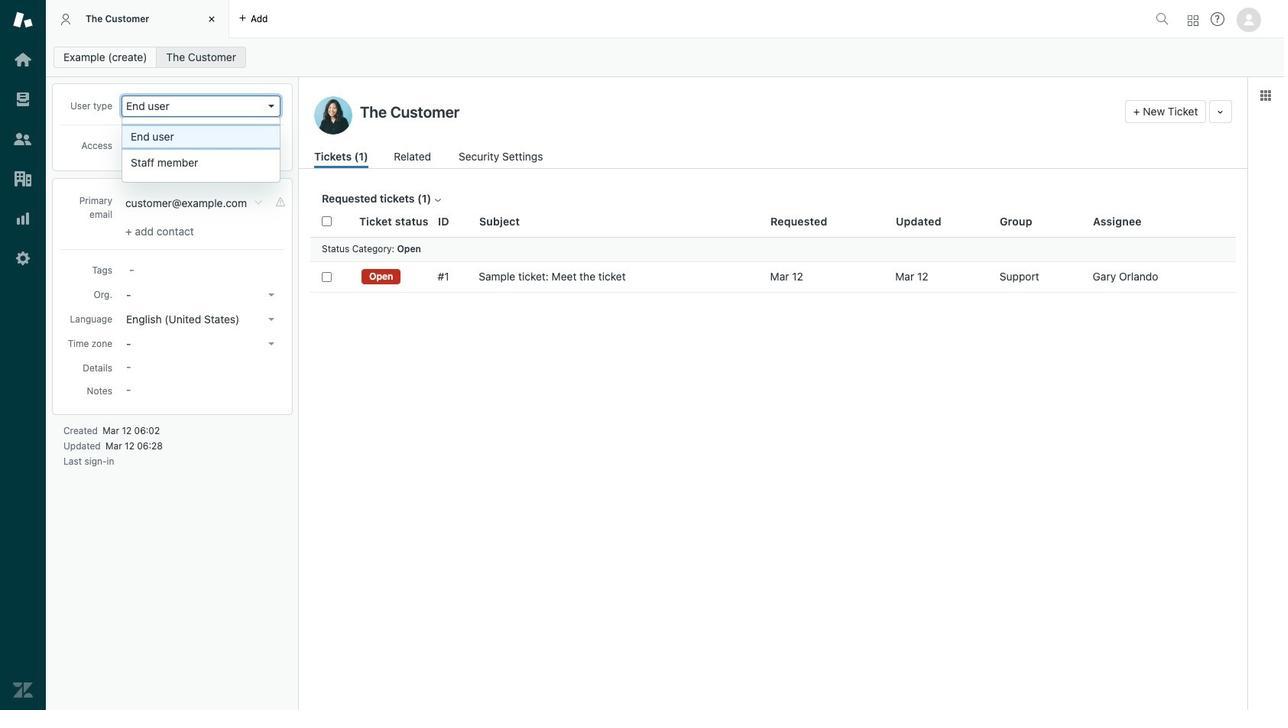Task type: vqa. For each thing, say whether or not it's contained in the screenshot.
"Email" field
no



Task type: locate. For each thing, give the bounding box(es) containing it.
arrow down image
[[268, 105, 275, 108], [268, 294, 275, 297], [268, 318, 275, 321], [268, 343, 275, 346]]

None text field
[[356, 100, 1119, 123]]

Select All Tickets checkbox
[[322, 217, 332, 227]]

None checkbox
[[322, 272, 332, 282]]

tab
[[46, 0, 229, 38]]

main element
[[0, 0, 46, 710]]

views image
[[13, 89, 33, 109]]

grid
[[299, 206, 1248, 710]]

arrow down image
[[268, 145, 275, 148]]

get help image
[[1211, 12, 1225, 26]]

tabs tab list
[[46, 0, 1150, 38]]

menu
[[122, 118, 280, 182]]

get started image
[[13, 50, 33, 70]]



Task type: describe. For each thing, give the bounding box(es) containing it.
reporting image
[[13, 209, 33, 229]]

admin image
[[13, 249, 33, 268]]

zendesk image
[[13, 681, 33, 700]]

2 arrow down image from the top
[[268, 294, 275, 297]]

zendesk support image
[[13, 10, 33, 30]]

- field
[[123, 261, 281, 278]]

1 arrow down image from the top
[[268, 105, 275, 108]]

3 arrow down image from the top
[[268, 318, 275, 321]]

customers image
[[13, 129, 33, 149]]

4 arrow down image from the top
[[268, 343, 275, 346]]

apps image
[[1260, 89, 1272, 102]]

close image
[[204, 11, 219, 27]]

secondary element
[[46, 42, 1285, 73]]

zendesk products image
[[1188, 15, 1199, 26]]

organizations image
[[13, 169, 33, 189]]



